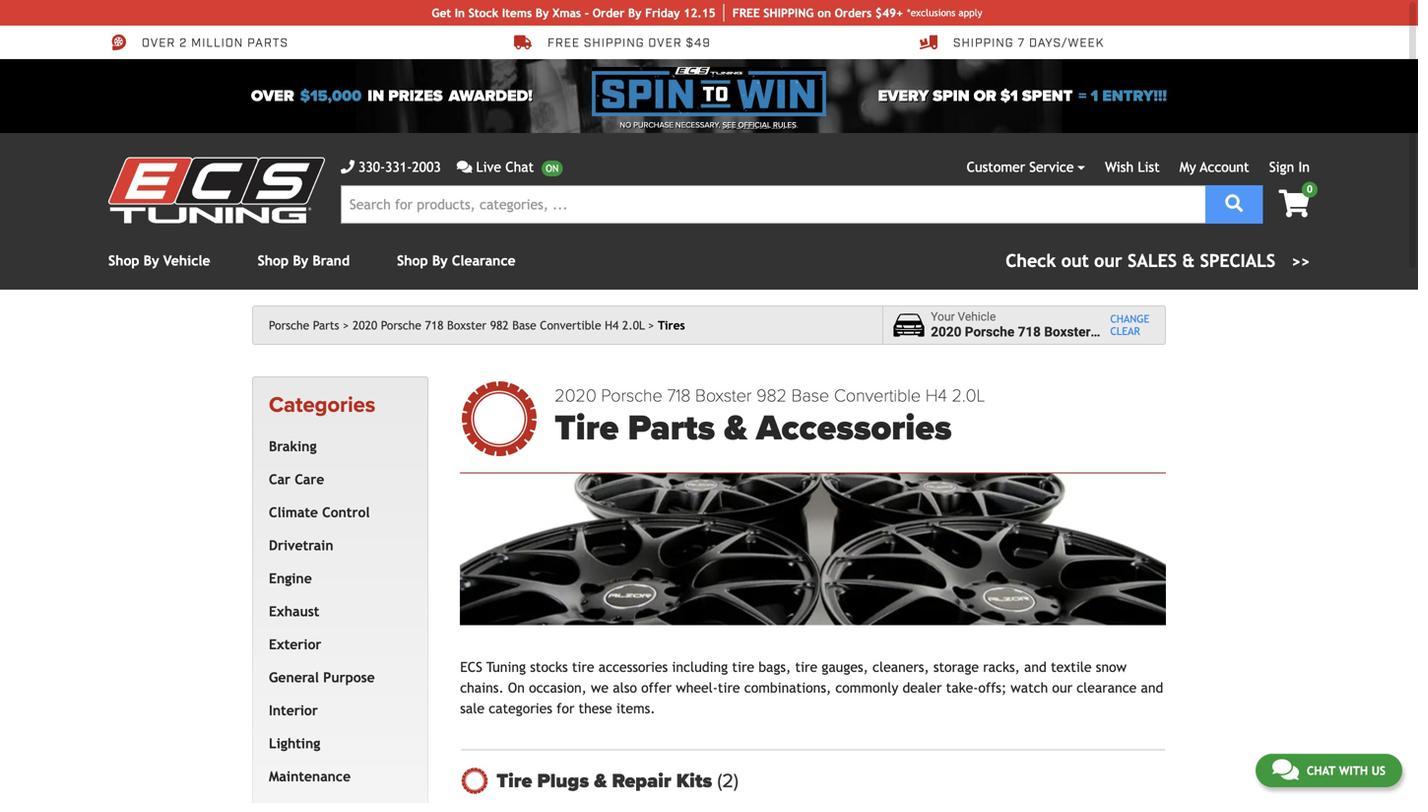 Task type: describe. For each thing, give the bounding box(es) containing it.
get in stock items by xmas - order by friday 12.15
[[432, 6, 716, 20]]

0
[[1308, 183, 1313, 195]]

engine link
[[265, 562, 408, 595]]

by for shop by clearance
[[432, 253, 448, 269]]

categories
[[269, 392, 376, 418]]

& inside 2020 porsche 718 boxster 982 base convertible h4 2.0l tire parts & accessories
[[725, 407, 748, 450]]

purchase
[[634, 120, 674, 130]]

base inside 'your vehicle 2020 porsche 718 boxster 982 base convertible h4 2.0l'
[[1121, 324, 1151, 340]]

by left xmas
[[536, 6, 549, 20]]

accessories
[[757, 407, 952, 450]]

climate
[[269, 504, 318, 520]]

over for over $15,000 in prizes
[[251, 87, 294, 105]]

general purpose
[[269, 669, 375, 685]]

clearance
[[1077, 680, 1137, 696]]

982 inside 'your vehicle 2020 porsche 718 boxster 982 base convertible h4 2.0l'
[[1095, 324, 1118, 340]]

tire inside 2020 porsche 718 boxster 982 base convertible h4 2.0l tire parts & accessories
[[555, 407, 619, 450]]

snow
[[1097, 659, 1127, 675]]

718 for 2020 porsche 718 boxster 982 base convertible h4 2.0l
[[425, 318, 444, 332]]

accessories
[[599, 659, 668, 675]]

12.15
[[684, 6, 716, 20]]

see
[[723, 120, 736, 130]]

boxster for 2020 porsche 718 boxster 982 base convertible h4 2.0l tire parts & accessories
[[696, 385, 752, 406]]

sales & specials link
[[1006, 247, 1311, 274]]

care
[[295, 471, 324, 487]]

us
[[1372, 764, 1386, 777]]

kits
[[677, 769, 713, 793]]

change
[[1111, 313, 1150, 325]]

vehicle inside 'your vehicle 2020 porsche 718 boxster 982 base convertible h4 2.0l'
[[958, 310, 997, 324]]

*exclusions
[[908, 7, 956, 18]]

convertible for 2020 porsche 718 boxster 982 base convertible h4 2.0l tire parts & accessories
[[834, 385, 922, 406]]

we
[[591, 680, 609, 696]]

ecs tuning image
[[108, 157, 325, 223]]

1
[[1091, 87, 1099, 105]]

shop by brand
[[258, 253, 350, 269]]

base for 2020 porsche 718 boxster 982 base convertible h4 2.0l tire parts & accessories
[[792, 385, 830, 406]]

watch
[[1011, 680, 1049, 696]]

orders
[[835, 6, 872, 20]]

official
[[739, 120, 772, 130]]

2 vertical spatial &
[[594, 769, 607, 793]]

prizes
[[389, 87, 443, 105]]

$49+
[[876, 6, 904, 20]]

customer service button
[[967, 157, 1086, 177]]

car care
[[269, 471, 324, 487]]

0 link
[[1264, 182, 1318, 219]]

offs;
[[979, 680, 1007, 696]]

sales
[[1128, 250, 1178, 271]]

commonly
[[836, 680, 899, 696]]

2.0l inside 'your vehicle 2020 porsche 718 boxster 982 base convertible h4 2.0l'
[[1247, 324, 1274, 340]]

shop by clearance
[[397, 253, 516, 269]]

my account link
[[1180, 159, 1250, 175]]

330-331-2003 link
[[341, 157, 441, 177]]

porsche parts
[[269, 318, 339, 332]]

shop by vehicle link
[[108, 253, 210, 269]]

porsche inside 2020 porsche 718 boxster 982 base convertible h4 2.0l tire parts & accessories
[[602, 385, 663, 406]]

$15,000
[[300, 87, 362, 105]]

customer service
[[967, 159, 1075, 175]]

cleaners,
[[873, 659, 930, 675]]

2
[[179, 35, 187, 51]]

braking link
[[265, 430, 408, 463]]

braking
[[269, 438, 317, 454]]

tire up we
[[572, 659, 595, 675]]

comments image
[[1273, 758, 1300, 781]]

see official rules link
[[723, 119, 797, 131]]

*exclusions apply link
[[908, 5, 983, 20]]

ping
[[788, 6, 814, 20]]

category navigation element
[[252, 376, 429, 803]]

for
[[557, 701, 575, 717]]

shopping cart image
[[1280, 190, 1311, 217]]

base for 2020 porsche 718 boxster 982 base convertible h4 2.0l
[[513, 318, 537, 332]]

wish
[[1106, 159, 1134, 175]]

in
[[368, 87, 385, 105]]

interior
[[269, 702, 318, 718]]

combinations,
[[745, 680, 832, 696]]

tire down including
[[718, 680, 741, 696]]

wish list
[[1106, 159, 1160, 175]]

car care link
[[265, 463, 408, 496]]

chat with us
[[1308, 764, 1386, 777]]

repair
[[612, 769, 672, 793]]

on
[[508, 680, 525, 696]]

customer
[[967, 159, 1026, 175]]

h4 inside 'your vehicle 2020 porsche 718 boxster 982 base convertible h4 2.0l'
[[1227, 324, 1244, 340]]

brand
[[313, 253, 350, 269]]

$1
[[1001, 87, 1019, 105]]

clearance
[[452, 253, 516, 269]]

2020 inside 'your vehicle 2020 porsche 718 boxster 982 base convertible h4 2.0l'
[[931, 324, 962, 340]]

331-
[[385, 159, 412, 175]]

these
[[579, 701, 613, 717]]

dealer
[[903, 680, 943, 696]]

982 for 2020 porsche 718 boxster 982 base convertible h4 2.0l tire parts & accessories
[[757, 385, 787, 406]]

exterior link
[[265, 628, 408, 661]]

by right order
[[629, 6, 642, 20]]

stock
[[469, 6, 499, 20]]

no purchase necessary. see official rules .
[[620, 120, 799, 130]]

exhaust link
[[265, 595, 408, 628]]

specials
[[1201, 250, 1276, 271]]

tire plugs & repair kits link
[[497, 769, 1166, 793]]

your vehicle 2020 porsche 718 boxster 982 base convertible h4 2.0l
[[931, 310, 1274, 340]]

climate control
[[269, 504, 370, 520]]

ecs
[[460, 659, 483, 675]]

shop by clearance link
[[397, 253, 516, 269]]

items.
[[617, 701, 656, 717]]

in for get
[[455, 6, 465, 20]]

purpose
[[323, 669, 375, 685]]

days/week
[[1030, 35, 1105, 51]]

$49
[[686, 35, 711, 51]]

in for sign
[[1299, 159, 1311, 175]]

spin
[[933, 87, 970, 105]]

items
[[502, 6, 532, 20]]

offer
[[642, 680, 672, 696]]

free
[[548, 35, 580, 51]]



Task type: vqa. For each thing, say whether or not it's contained in the screenshot.
Shop Our Clearance Sale - Up To 80% Off LINK
no



Task type: locate. For each thing, give the bounding box(es) containing it.
0 horizontal spatial over
[[142, 35, 176, 51]]

necessary.
[[676, 120, 721, 130]]

0 vertical spatial &
[[1183, 250, 1196, 271]]

2 horizontal spatial h4
[[1227, 324, 1244, 340]]

tire up the combinations,
[[796, 659, 818, 675]]

occasion,
[[529, 680, 587, 696]]

categories
[[489, 701, 553, 717]]

porsche parts link
[[269, 318, 349, 332]]

vehicle down ecs tuning image
[[163, 253, 210, 269]]

2 horizontal spatial 982
[[1095, 324, 1118, 340]]

million
[[191, 35, 244, 51]]

chat right live
[[506, 159, 534, 175]]

1 horizontal spatial tire
[[555, 407, 619, 450]]

ship
[[764, 6, 788, 20]]

982 inside 2020 porsche 718 boxster 982 base convertible h4 2.0l tire parts & accessories
[[757, 385, 787, 406]]

order
[[593, 6, 625, 20]]

718 inside 'your vehicle 2020 porsche 718 boxster 982 base convertible h4 2.0l'
[[1018, 324, 1042, 340]]

1 horizontal spatial 2020
[[555, 385, 597, 406]]

0 horizontal spatial vehicle
[[163, 253, 210, 269]]

over
[[649, 35, 683, 51]]

3 shop from the left
[[397, 253, 428, 269]]

1 vertical spatial in
[[1299, 159, 1311, 175]]

2.0l left tires
[[623, 318, 645, 332]]

2.0l for 2020 porsche 718 boxster 982 base convertible h4 2.0l
[[623, 318, 645, 332]]

2020 porsche 718 boxster 982 base convertible h4 2.0l
[[353, 318, 645, 332]]

interior link
[[265, 694, 408, 727]]

0 vertical spatial chat
[[506, 159, 534, 175]]

h4 inside 2020 porsche 718 boxster 982 base convertible h4 2.0l tire parts & accessories
[[926, 385, 948, 406]]

1 horizontal spatial convertible
[[834, 385, 922, 406]]

by left brand
[[293, 253, 309, 269]]

2 horizontal spatial base
[[1121, 324, 1151, 340]]

7
[[1018, 35, 1026, 51]]

1 horizontal spatial 982
[[757, 385, 787, 406]]

chains.
[[460, 680, 504, 696]]

1 horizontal spatial over
[[251, 87, 294, 105]]

0 vertical spatial tire
[[555, 407, 619, 450]]

-
[[585, 6, 589, 20]]

0 horizontal spatial 2020
[[353, 318, 378, 332]]

0 vertical spatial in
[[455, 6, 465, 20]]

1 vertical spatial chat
[[1308, 764, 1336, 777]]

1 horizontal spatial and
[[1142, 680, 1164, 696]]

1 vertical spatial over
[[251, 87, 294, 105]]

2 horizontal spatial boxster
[[1045, 324, 1091, 340]]

2 horizontal spatial shop
[[397, 253, 428, 269]]

lighting
[[269, 735, 321, 751]]

2 shop from the left
[[258, 253, 289, 269]]

free shipping over $49 link
[[514, 34, 711, 51]]

your
[[931, 310, 955, 324]]

shipping 7 days/week link
[[920, 34, 1105, 51]]

boxster inside 'your vehicle 2020 porsche 718 boxster 982 base convertible h4 2.0l'
[[1045, 324, 1091, 340]]

718 inside 2020 porsche 718 boxster 982 base convertible h4 2.0l tire parts & accessories
[[668, 385, 691, 406]]

by for shop by vehicle
[[144, 253, 159, 269]]

car
[[269, 471, 291, 487]]

textile
[[1051, 659, 1092, 675]]

search image
[[1226, 195, 1244, 212]]

control
[[322, 504, 370, 520]]

maintenance
[[269, 768, 351, 784]]

boxster inside 2020 porsche 718 boxster 982 base convertible h4 2.0l tire parts & accessories
[[696, 385, 752, 406]]

sales & specials
[[1128, 250, 1276, 271]]

vehicle right your
[[958, 310, 997, 324]]

0 horizontal spatial and
[[1025, 659, 1047, 675]]

982 for 2020 porsche 718 boxster 982 base convertible h4 2.0l
[[490, 318, 509, 332]]

0 horizontal spatial parts
[[313, 318, 339, 332]]

engine
[[269, 570, 312, 586]]

convertible inside 'your vehicle 2020 porsche 718 boxster 982 base convertible h4 2.0l'
[[1154, 324, 1224, 340]]

0 horizontal spatial 2.0l
[[623, 318, 645, 332]]

1 horizontal spatial shop
[[258, 253, 289, 269]]

comments image
[[457, 160, 472, 174]]

982
[[490, 318, 509, 332], [1095, 324, 1118, 340], [757, 385, 787, 406]]

tire left "bags,"
[[733, 659, 755, 675]]

also
[[613, 680, 638, 696]]

2 horizontal spatial 2.0l
[[1247, 324, 1274, 340]]

over down parts
[[251, 87, 294, 105]]

every spin or $1 spent = 1 entry!!!
[[879, 87, 1168, 105]]

0 horizontal spatial in
[[455, 6, 465, 20]]

1 shop from the left
[[108, 253, 139, 269]]

0 horizontal spatial h4
[[605, 318, 619, 332]]

1 horizontal spatial 718
[[668, 385, 691, 406]]

shop for shop by brand
[[258, 253, 289, 269]]

free
[[733, 6, 760, 20]]

0 vertical spatial over
[[142, 35, 176, 51]]

0 horizontal spatial 982
[[490, 318, 509, 332]]

shop for shop by vehicle
[[108, 253, 139, 269]]

1 vertical spatial vehicle
[[958, 310, 997, 324]]

0 horizontal spatial 718
[[425, 318, 444, 332]]

718 for 2020 porsche 718 boxster 982 base convertible h4 2.0l tire parts & accessories
[[668, 385, 691, 406]]

1 horizontal spatial &
[[725, 407, 748, 450]]

2 horizontal spatial 2020
[[931, 324, 962, 340]]

0 vertical spatial and
[[1025, 659, 1047, 675]]

1 vertical spatial and
[[1142, 680, 1164, 696]]

boxster for 2020 porsche 718 boxster 982 base convertible h4 2.0l
[[447, 318, 487, 332]]

in
[[455, 6, 465, 20], [1299, 159, 1311, 175]]

2 horizontal spatial convertible
[[1154, 324, 1224, 340]]

by left clearance
[[432, 253, 448, 269]]

exterior
[[269, 636, 322, 652]]

h4 for 2020 porsche 718 boxster 982 base convertible h4 2.0l
[[605, 318, 619, 332]]

2.0l down specials
[[1247, 324, 1274, 340]]

convertible inside 2020 porsche 718 boxster 982 base convertible h4 2.0l tire parts & accessories
[[834, 385, 922, 406]]

0 vertical spatial parts
[[313, 318, 339, 332]]

sale
[[460, 701, 485, 717]]

by for shop by brand
[[293, 253, 309, 269]]

2020 inside 2020 porsche 718 boxster 982 base convertible h4 2.0l tire parts & accessories
[[555, 385, 597, 406]]

in right sign on the top of the page
[[1299, 159, 1311, 175]]

over left 2
[[142, 35, 176, 51]]

2 horizontal spatial 718
[[1018, 324, 1042, 340]]

1 horizontal spatial boxster
[[696, 385, 752, 406]]

convertible for 2020 porsche 718 boxster 982 base convertible h4 2.0l
[[540, 318, 602, 332]]

general
[[269, 669, 319, 685]]

porsche inside 'your vehicle 2020 porsche 718 boxster 982 base convertible h4 2.0l'
[[965, 324, 1015, 340]]

h4 down your
[[926, 385, 948, 406]]

and right clearance
[[1142, 680, 1164, 696]]

over for over 2 million parts
[[142, 35, 176, 51]]

2020 porsche 718 boxster 982 base convertible h4 2.0l link
[[353, 318, 655, 332]]

2 horizontal spatial &
[[1183, 250, 1196, 271]]

ecs tuning stocks tire accessories including tire bags, tire gauges, cleaners, storage racks, and textile snow chains. on occasion, we also offer wheel-tire combinations, commonly dealer take-offs; watch our clearance and sale categories for these items.
[[460, 659, 1164, 717]]

chat left with
[[1308, 764, 1336, 777]]

clear
[[1111, 325, 1141, 338]]

account
[[1201, 159, 1250, 175]]

phone image
[[341, 160, 355, 174]]

0 horizontal spatial boxster
[[447, 318, 487, 332]]

1 horizontal spatial h4
[[926, 385, 948, 406]]

0 horizontal spatial convertible
[[540, 318, 602, 332]]

free ship ping on orders $49+ *exclusions apply
[[733, 6, 983, 20]]

shop for shop by clearance
[[397, 253, 428, 269]]

tire parts & accessories banner image image
[[460, 474, 1167, 625]]

h4 for 2020 porsche 718 boxster 982 base convertible h4 2.0l tire parts & accessories
[[926, 385, 948, 406]]

and up watch
[[1025, 659, 1047, 675]]

1 vertical spatial parts
[[628, 407, 716, 450]]

stocks
[[530, 659, 568, 675]]

1 horizontal spatial base
[[792, 385, 830, 406]]

service
[[1030, 159, 1075, 175]]

drivetrain link
[[265, 529, 408, 562]]

sign in
[[1270, 159, 1311, 175]]

tire
[[572, 659, 595, 675], [733, 659, 755, 675], [796, 659, 818, 675], [718, 680, 741, 696]]

1 vertical spatial &
[[725, 407, 748, 450]]

entry!!!
[[1103, 87, 1168, 105]]

and
[[1025, 659, 1047, 675], [1142, 680, 1164, 696]]

gauges,
[[822, 659, 869, 675]]

0 horizontal spatial tire
[[497, 769, 532, 793]]

wheel-
[[676, 680, 718, 696]]

1 horizontal spatial chat
[[1308, 764, 1336, 777]]

h4 left tires
[[605, 318, 619, 332]]

718 down tires
[[668, 385, 691, 406]]

0 vertical spatial vehicle
[[163, 253, 210, 269]]

my account
[[1180, 159, 1250, 175]]

tire
[[555, 407, 619, 450], [497, 769, 532, 793]]

parts
[[247, 35, 289, 51]]

2.0l for 2020 porsche 718 boxster 982 base convertible h4 2.0l tire parts & accessories
[[952, 385, 986, 406]]

1 horizontal spatial vehicle
[[958, 310, 997, 324]]

base inside 2020 porsche 718 boxster 982 base convertible h4 2.0l tire parts & accessories
[[792, 385, 830, 406]]

h4 down specials
[[1227, 324, 1244, 340]]

vehicle
[[163, 253, 210, 269], [958, 310, 997, 324]]

maintenance link
[[265, 760, 408, 793]]

2020
[[353, 318, 378, 332], [931, 324, 962, 340], [555, 385, 597, 406]]

718 down shop by clearance
[[425, 318, 444, 332]]

shipping
[[954, 35, 1015, 51]]

0 horizontal spatial shop
[[108, 253, 139, 269]]

0 horizontal spatial chat
[[506, 159, 534, 175]]

general purpose link
[[265, 661, 408, 694]]

change link
[[1111, 313, 1150, 325]]

our
[[1053, 680, 1073, 696]]

climate control link
[[265, 496, 408, 529]]

Search text field
[[341, 185, 1206, 224]]

2.0l down your
[[952, 385, 986, 406]]

on
[[818, 6, 832, 20]]

1 vertical spatial tire
[[497, 769, 532, 793]]

my
[[1180, 159, 1197, 175]]

1 horizontal spatial in
[[1299, 159, 1311, 175]]

2.0l inside 2020 porsche 718 boxster 982 base convertible h4 2.0l tire parts & accessories
[[952, 385, 986, 406]]

by down ecs tuning image
[[144, 253, 159, 269]]

friday
[[646, 6, 680, 20]]

1 horizontal spatial 2.0l
[[952, 385, 986, 406]]

take-
[[947, 680, 979, 696]]

parts inside 2020 porsche 718 boxster 982 base convertible h4 2.0l tire parts & accessories
[[628, 407, 716, 450]]

1 horizontal spatial parts
[[628, 407, 716, 450]]

over 2 million parts link
[[108, 34, 289, 51]]

shop by vehicle
[[108, 253, 210, 269]]

718 left clear
[[1018, 324, 1042, 340]]

chat with us link
[[1256, 754, 1403, 787]]

2020 for 2020 porsche 718 boxster 982 base convertible h4 2.0l tire parts & accessories
[[555, 385, 597, 406]]

boxster
[[447, 318, 487, 332], [1045, 324, 1091, 340], [696, 385, 752, 406]]

wish list link
[[1106, 159, 1160, 175]]

0 horizontal spatial base
[[513, 318, 537, 332]]

spent
[[1023, 87, 1073, 105]]

in right get
[[455, 6, 465, 20]]

2020 for 2020 porsche 718 boxster 982 base convertible h4 2.0l
[[353, 318, 378, 332]]

0 horizontal spatial &
[[594, 769, 607, 793]]

convertible
[[540, 318, 602, 332], [1154, 324, 1224, 340], [834, 385, 922, 406]]

live chat link
[[457, 157, 563, 177]]

ecs tuning 'spin to win' contest logo image
[[592, 67, 827, 116]]



